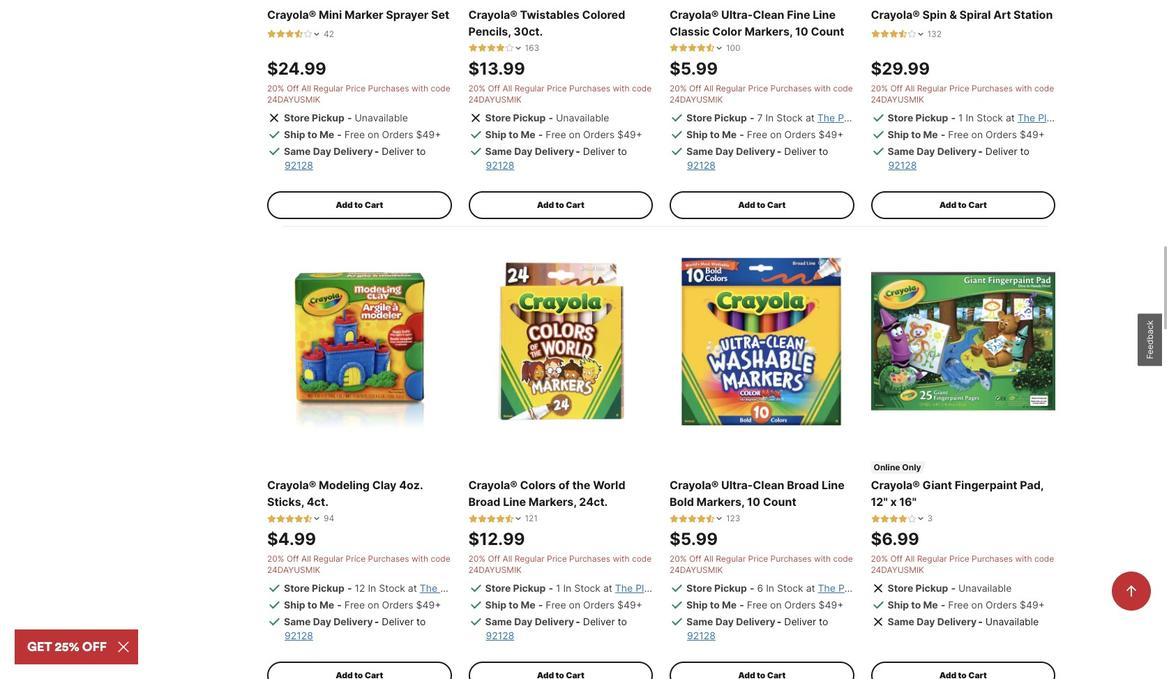 Task type: locate. For each thing, give the bounding box(es) containing it.
163 button
[[469, 42, 540, 54]]

on down the $12.99 20% off all regular price purchases with code 24dayusmik
[[569, 599, 581, 611]]

add for $29.99
[[940, 199, 957, 210]]

in right the 6
[[766, 582, 775, 594]]

crayola® for crayola® colors of the world broad line markers, 24ct.
[[469, 478, 518, 492]]

2 $5.99 20% off all regular price purchases with code 24dayusmik from the top
[[670, 529, 853, 575]]

regular inside $24.99 20% off all regular price purchases with code 24dayusmik
[[314, 83, 343, 93]]

20% down '100' "dropdown button"
[[670, 83, 687, 93]]

on down $24.99 20% off all regular price purchases with code 24dayusmik at the top of the page
[[368, 128, 379, 140]]

$5.99 down 123 dropdown button at the bottom of the page
[[670, 529, 718, 549]]

121 button
[[469, 513, 538, 524]]

$49+
[[416, 128, 441, 140], [618, 128, 643, 140], [819, 128, 844, 140], [1020, 128, 1045, 140], [416, 599, 441, 611], [618, 599, 643, 611], [819, 599, 844, 611], [1020, 599, 1045, 611]]

ultra- up color
[[722, 7, 753, 21]]

day for crayola® twistables colored pencils, 30ct.
[[514, 145, 533, 157]]

off for crayola® spin & spiral art station
[[891, 83, 903, 93]]

pickup down $24.99 20% off all regular price purchases with code 24dayusmik at the top of the page
[[312, 111, 345, 123]]

24dayusmik for crayola® modeling clay 4oz. sticks, 4ct.
[[267, 565, 321, 575]]

code for crayola® twistables colored pencils, 30ct.
[[632, 83, 652, 93]]

ultra- inside crayola® ultra-clean fine line classic color markers, 10 count
[[722, 7, 753, 21]]

plaza
[[838, 111, 863, 123], [1039, 111, 1063, 123], [440, 582, 465, 594], [636, 582, 661, 594], [839, 582, 864, 594]]

classic
[[670, 24, 710, 38]]

station
[[1014, 7, 1053, 21]]

day
[[313, 145, 331, 157], [514, 145, 533, 157], [716, 145, 734, 157], [917, 145, 935, 157], [313, 616, 331, 628], [514, 616, 533, 628], [716, 616, 734, 628], [917, 616, 935, 628]]

store pickup - 7 in stock at the plaza at imperial valley
[[687, 111, 944, 123]]

$13.99 20% off all regular price purchases with code 24dayusmik
[[469, 58, 652, 104]]

ship to me - free on orders $49+
[[284, 128, 441, 140], [485, 128, 643, 140], [687, 128, 844, 140], [888, 128, 1045, 140], [284, 599, 441, 611], [485, 599, 643, 611], [687, 599, 844, 611], [888, 599, 1045, 611]]

purchases inside $13.99 20% off all regular price purchases with code 24dayusmik
[[569, 83, 611, 93]]

valley for crayola® ultra-clean broad line bold markers, 10 count
[[917, 582, 945, 594]]

all down $29.99
[[906, 83, 915, 93]]

purchases for sprayer
[[368, 83, 409, 93]]

24dayusmik inside "$4.99 20% off all regular price purchases with code 24dayusmik"
[[267, 565, 321, 575]]

1 vertical spatial $5.99
[[670, 529, 718, 549]]

ship to me - free on orders $49+ down $13.99 20% off all regular price purchases with code 24dayusmik
[[485, 128, 643, 140]]

with inside the $12.99 20% off all regular price purchases with code 24dayusmik
[[613, 554, 630, 564]]

me for crayola® spin & spiral art station
[[924, 128, 938, 140]]

24dayusmik for crayola® spin & spiral art station
[[871, 94, 925, 104]]

in for fine
[[766, 111, 774, 123]]

free for fine
[[747, 128, 768, 140]]

ship to me - free on orders $49+ down the $12.99 20% off all regular price purchases with code 24dayusmik
[[485, 599, 643, 611]]

in
[[766, 111, 774, 123], [966, 111, 974, 123], [368, 582, 376, 594], [563, 582, 572, 594], [766, 582, 775, 594]]

regular down $12.99
[[515, 554, 545, 564]]

$24.99
[[267, 58, 327, 79]]

$6.99 20% off all regular price purchases with code 24dayusmik
[[871, 529, 1055, 575]]

off down $29.99
[[891, 83, 903, 93]]

same day delivery - deliver to 92128 for broad
[[687, 616, 829, 641]]

bold
[[670, 495, 694, 509]]

3 add to cart button from the left
[[670, 191, 855, 219]]

price inside the $6.99 20% off all regular price purchases with code 24dayusmik
[[950, 554, 970, 564]]

pad,
[[1020, 478, 1044, 492]]

1 for $29.99
[[959, 111, 963, 123]]

4 cart from the left
[[969, 199, 987, 210]]

imperial
[[878, 111, 914, 123], [1078, 111, 1114, 123], [480, 582, 516, 594], [675, 582, 712, 594], [878, 582, 915, 594]]

1 vertical spatial ultra-
[[722, 478, 753, 492]]

with for crayola® mini marker sprayer set
[[412, 83, 429, 93]]

crayola® inside crayola® ultra-clean fine line classic color markers, 10 count
[[670, 7, 719, 21]]

purchases inside "$4.99 20% off all regular price purchases with code 24dayusmik"
[[368, 554, 409, 564]]

1 down $29.99 20% off all regular price purchases with code 24dayusmik on the top right
[[959, 111, 963, 123]]

on for broad
[[771, 599, 782, 611]]

to
[[308, 128, 317, 140], [509, 128, 519, 140], [710, 128, 720, 140], [912, 128, 921, 140], [417, 145, 426, 157], [618, 145, 627, 157], [819, 145, 829, 157], [1021, 145, 1030, 157], [355, 199, 363, 210], [556, 199, 564, 210], [757, 199, 766, 210], [959, 199, 967, 210], [308, 599, 317, 611], [509, 599, 519, 611], [710, 599, 720, 611], [912, 599, 921, 611], [417, 616, 426, 628], [618, 616, 627, 628], [819, 616, 829, 628]]

delivery down the $12.99 20% off all regular price purchases with code 24dayusmik
[[535, 616, 575, 628]]

day for crayola® ultra-clean fine line classic color markers, 10 count
[[716, 145, 734, 157]]

stock for broad
[[777, 582, 804, 594]]

1 add to cart button from the left
[[267, 191, 452, 219]]

ultra- inside the crayola® ultra-clean broad line bold markers, 10 count
[[722, 478, 753, 492]]

0 vertical spatial 1
[[959, 111, 963, 123]]

clean for broad
[[753, 478, 785, 492]]

3 add from the left
[[738, 199, 756, 210]]

24dayusmik inside the $12.99 20% off all regular price purchases with code 24dayusmik
[[469, 565, 522, 575]]

2 add to cart button from the left
[[469, 191, 653, 219]]

me for crayola® modeling clay 4oz. sticks, 4ct.
[[320, 599, 334, 611]]

crayola® up bold
[[670, 478, 719, 492]]

0 horizontal spatial count
[[763, 495, 797, 509]]

12
[[355, 582, 365, 594]]

1 ultra- from the top
[[722, 7, 753, 21]]

all down $24.99
[[302, 83, 311, 93]]

off inside $24.99 20% off all regular price purchases with code 24dayusmik
[[287, 83, 299, 93]]

free down $13.99 20% off all regular price purchases with code 24dayusmik
[[546, 128, 566, 140]]

1 clean from the top
[[753, 7, 785, 21]]

0 horizontal spatial 10
[[747, 495, 761, 509]]

spiral
[[960, 7, 991, 21]]

24dayusmik down $4.99 at the left bottom of the page
[[267, 565, 321, 575]]

2 vertical spatial line
[[503, 495, 526, 509]]

3 add to cart from the left
[[738, 199, 786, 210]]

cart for $24.99
[[365, 199, 383, 210]]

on down the store pickup - 7 in stock at the plaza at imperial valley
[[771, 128, 782, 140]]

on for sprayer
[[368, 128, 379, 140]]

in for the
[[563, 582, 572, 594]]

1 horizontal spatial store pickup - unavailable
[[485, 111, 609, 123]]

2 ultra- from the top
[[722, 478, 753, 492]]

$49+ for crayola® ultra-clean broad line bold markers, 10 count
[[819, 599, 844, 611]]

store left the 6
[[687, 582, 712, 594]]

markers, up 123 at bottom right
[[697, 495, 745, 509]]

stock for the
[[575, 582, 601, 594]]

on
[[368, 128, 379, 140], [569, 128, 581, 140], [771, 128, 782, 140], [972, 128, 983, 140], [368, 599, 379, 611], [569, 599, 581, 611], [771, 599, 782, 611], [972, 599, 983, 611]]

store for crayola® twistables colored pencils, 30ct.
[[485, 111, 511, 123]]

the
[[818, 111, 836, 123], [1018, 111, 1036, 123], [420, 582, 438, 594], [615, 582, 633, 594], [818, 582, 836, 594]]

regular
[[314, 83, 343, 93], [515, 83, 545, 93], [716, 83, 746, 93], [918, 83, 947, 93], [314, 554, 343, 564], [515, 554, 545, 564], [716, 554, 746, 564], [918, 554, 947, 564]]

off down $4.99 at the left bottom of the page
[[287, 554, 299, 564]]

code inside "$4.99 20% off all regular price purchases with code 24dayusmik"
[[431, 554, 451, 564]]

$5.99 20% off all regular price purchases with code 24dayusmik up 7
[[670, 58, 853, 104]]

0 horizontal spatial 1
[[556, 582, 561, 594]]

imperial for crayola® spin & spiral art station
[[1078, 111, 1114, 123]]

store pickup - 1 in stock at the plaza at imperial valley down $29.99 20% off all regular price purchases with code 24dayusmik on the top right
[[888, 111, 1144, 123]]

crayola® up 132 dialog
[[871, 7, 920, 21]]

ship for crayola® ultra-clean broad line bold markers, 10 count
[[687, 599, 708, 611]]

fingerpaint
[[955, 478, 1018, 492]]

purchases inside the $6.99 20% off all regular price purchases with code 24dayusmik
[[972, 554, 1013, 564]]

price for pencils,
[[547, 83, 567, 93]]

0 vertical spatial ultra-
[[722, 7, 753, 21]]

crayola&#xae; giant fingerpaint pad, 12&#x22; x 16&#x22; image
[[871, 249, 1056, 434]]

30ct.
[[514, 24, 543, 38]]

2 add to cart from the left
[[537, 199, 585, 210]]

free down the 6
[[747, 599, 768, 611]]

3 cart from the left
[[767, 199, 786, 210]]

code for crayola® spin & spiral art station
[[1035, 83, 1055, 93]]

0 vertical spatial line
[[813, 7, 836, 21]]

0 vertical spatial 10
[[795, 24, 809, 38]]

all down 123 dropdown button at the bottom of the page
[[704, 554, 714, 564]]

all down 100 "dialog"
[[704, 83, 714, 93]]

off for crayola® colors of the world broad line markers, 24ct.
[[488, 554, 500, 564]]

markers, inside crayola® colors of the world broad line markers, 24ct.
[[529, 495, 577, 509]]

pickup left the 6
[[715, 582, 747, 594]]

purchases for broad
[[771, 554, 812, 564]]

with inside $13.99 20% off all regular price purchases with code 24dayusmik
[[613, 83, 630, 93]]

on down $13.99 20% off all regular price purchases with code 24dayusmik
[[569, 128, 581, 140]]

1 vertical spatial $5.99 20% off all regular price purchases with code 24dayusmik
[[670, 529, 853, 575]]

0 horizontal spatial store pickup - 1 in stock at the plaza at imperial valley
[[485, 582, 742, 594]]

of
[[559, 478, 570, 492]]

1 vertical spatial broad
[[469, 495, 501, 509]]

crayola®
[[267, 7, 316, 21], [469, 7, 518, 21], [670, 7, 719, 21], [871, 7, 920, 21], [267, 478, 316, 492], [469, 478, 518, 492], [670, 478, 719, 492], [871, 478, 920, 492]]

crayola&#xae; ultra-clean broad line bold markers, 10 count image
[[670, 249, 855, 434]]

free down 12
[[345, 599, 365, 611]]

$12.99
[[469, 529, 525, 549]]

crayola® giant fingerpaint pad, 12" x 16"
[[871, 478, 1044, 509]]

2 $5.99 from the top
[[670, 529, 718, 549]]

1 vertical spatial count
[[763, 495, 797, 509]]

regular inside the $12.99 20% off all regular price purchases with code 24dayusmik
[[515, 554, 545, 564]]

store left 7
[[687, 111, 712, 123]]

purchases inside $29.99 20% off all regular price purchases with code 24dayusmik
[[972, 83, 1013, 93]]

store pickup - unavailable up same day delivery - unavailable
[[888, 582, 1012, 594]]

line inside crayola® ultra-clean fine line classic color markers, 10 count
[[813, 7, 836, 21]]

crayola® up 121 dropdown button
[[469, 478, 518, 492]]

markers, down fine
[[745, 24, 793, 38]]

add
[[336, 199, 353, 210], [537, 199, 554, 210], [738, 199, 756, 210], [940, 199, 957, 210]]

price for the
[[547, 554, 567, 564]]

regular down the 100
[[716, 83, 746, 93]]

on down store pickup - 6 in stock at the plaza at imperial valley
[[771, 599, 782, 611]]

add to cart for $13.99
[[537, 199, 585, 210]]

all for crayola® twistables colored pencils, 30ct.
[[503, 83, 512, 93]]

ship to me - free on orders $49+ down $29.99 20% off all regular price purchases with code 24dayusmik on the top right
[[888, 128, 1045, 140]]

orders for crayola® twistables colored pencils, 30ct.
[[583, 128, 615, 140]]

delivery down $24.99 20% off all regular price purchases with code 24dayusmik at the top of the page
[[334, 145, 373, 157]]

all inside $13.99 20% off all regular price purchases with code 24dayusmik
[[503, 83, 512, 93]]

valley
[[917, 111, 944, 123], [1117, 111, 1144, 123], [519, 582, 546, 594], [714, 582, 742, 594], [917, 582, 945, 594]]

24dayusmik inside $13.99 20% off all regular price purchases with code 24dayusmik
[[469, 94, 522, 104]]

store for crayola® ultra-clean broad line bold markers, 10 count
[[687, 582, 712, 594]]

free for sprayer
[[345, 128, 365, 140]]

imperial for crayola® ultra-clean fine line classic color markers, 10 count
[[878, 111, 914, 123]]

delivery for broad
[[736, 616, 776, 628]]

add to cart
[[336, 199, 383, 210], [537, 199, 585, 210], [738, 199, 786, 210], [940, 199, 987, 210]]

count inside crayola® ultra-clean fine line classic color markers, 10 count
[[811, 24, 845, 38]]

off inside the $12.99 20% off all regular price purchases with code 24dayusmik
[[488, 554, 500, 564]]

me for crayola® twistables colored pencils, 30ct.
[[521, 128, 536, 140]]

$5.99
[[670, 58, 718, 79], [670, 529, 718, 549]]

4 add to cart button from the left
[[871, 191, 1056, 219]]

off down 123 dropdown button at the bottom of the page
[[689, 554, 702, 564]]

tabler image
[[304, 29, 313, 39], [908, 29, 917, 39], [469, 43, 478, 52], [487, 43, 496, 52], [496, 43, 505, 52], [670, 43, 679, 52], [688, 43, 697, 52], [276, 514, 285, 523], [285, 514, 294, 523], [294, 514, 304, 523], [469, 514, 478, 523], [670, 514, 679, 523], [706, 514, 715, 523], [871, 514, 880, 523], [898, 514, 908, 523], [908, 514, 917, 523]]

orders down the $12.99 20% off all regular price purchases with code 24dayusmik
[[583, 599, 615, 611]]

42 button
[[267, 28, 334, 40]]

me for crayola® ultra-clean broad line bold markers, 10 count
[[722, 599, 737, 611]]

off for crayola® ultra-clean broad line bold markers, 10 count
[[689, 554, 702, 564]]

with for crayola® ultra-clean broad line bold markers, 10 count
[[814, 554, 831, 564]]

1 vertical spatial 1
[[556, 582, 561, 594]]

on for 4oz.
[[368, 599, 379, 611]]

price
[[346, 83, 366, 93], [547, 83, 567, 93], [748, 83, 768, 93], [950, 83, 970, 93], [346, 554, 366, 564], [547, 554, 567, 564], [748, 554, 768, 564], [950, 554, 970, 564]]

1 horizontal spatial 10
[[795, 24, 809, 38]]

in right 7
[[766, 111, 774, 123]]

free down $29.99 20% off all regular price purchases with code 24dayusmik on the top right
[[949, 128, 969, 140]]

cart
[[365, 199, 383, 210], [566, 199, 585, 210], [767, 199, 786, 210], [969, 199, 987, 210]]

at
[[806, 111, 815, 123], [866, 111, 875, 123], [1006, 111, 1015, 123], [1066, 111, 1075, 123], [408, 582, 417, 594], [468, 582, 477, 594], [604, 582, 613, 594], [663, 582, 673, 594], [806, 582, 816, 594], [866, 582, 875, 594]]

off down 100 "dialog"
[[689, 83, 702, 93]]

cart for $13.99
[[566, 199, 585, 210]]

same for crayola® twistables colored pencils, 30ct.
[[485, 145, 512, 157]]

24dayusmik for crayola® twistables colored pencils, 30ct.
[[469, 94, 522, 104]]

off inside "$4.99 20% off all regular price purchases with code 24dayusmik"
[[287, 554, 299, 564]]

deliver for crayola® ultra-clean fine line classic color markers, 10 count
[[785, 145, 817, 157]]

all down $12.99
[[503, 554, 512, 564]]

orders down the store pickup - 7 in stock at the plaza at imperial valley
[[785, 128, 816, 140]]

store pickup - 1 in stock at the plaza at imperial valley down the $12.99 20% off all regular price purchases with code 24dayusmik
[[485, 582, 742, 594]]

crayola® modeling clay 4oz. sticks, 4ct.
[[267, 478, 423, 509]]

$5.99 20% off all regular price purchases with code 24dayusmik
[[670, 58, 853, 104], [670, 529, 853, 575]]

price for broad
[[748, 554, 768, 564]]

regular for spiral
[[918, 83, 947, 93]]

store
[[284, 111, 310, 123], [485, 111, 511, 123], [687, 111, 712, 123], [888, 111, 914, 123], [284, 582, 310, 594], [485, 582, 511, 594], [687, 582, 712, 594], [888, 582, 914, 594]]

20% down 123 dropdown button at the bottom of the page
[[670, 554, 687, 564]]

price inside $29.99 20% off all regular price purchases with code 24dayusmik
[[950, 83, 970, 93]]

1 add to cart from the left
[[336, 199, 383, 210]]

20% inside the $6.99 20% off all regular price purchases with code 24dayusmik
[[871, 554, 888, 564]]

code inside $24.99 20% off all regular price purchases with code 24dayusmik
[[431, 83, 451, 93]]

store for crayola® colors of the world broad line markers, 24ct.
[[485, 582, 511, 594]]

crayola® ultra-clean broad line bold markers, 10 count
[[670, 478, 845, 509]]

20%
[[267, 83, 284, 93], [469, 83, 486, 93], [670, 83, 687, 93], [871, 83, 888, 93], [267, 554, 284, 564], [469, 554, 486, 564], [670, 554, 687, 564], [871, 554, 888, 564]]

delivery down $13.99 20% off all regular price purchases with code 24dayusmik
[[535, 145, 575, 157]]

off down $24.99
[[287, 83, 299, 93]]

0 vertical spatial clean
[[753, 7, 785, 21]]

20% down $6.99
[[871, 554, 888, 564]]

163
[[525, 42, 540, 53]]

store down $12.99
[[485, 582, 511, 594]]

10
[[795, 24, 809, 38], [747, 495, 761, 509]]

$4.99 20% off all regular price purchases with code 24dayusmik
[[267, 529, 451, 575]]

in right 12
[[368, 582, 376, 594]]

price inside $13.99 20% off all regular price purchases with code 24dayusmik
[[547, 83, 567, 93]]

1 down the $12.99 20% off all regular price purchases with code 24dayusmik
[[556, 582, 561, 594]]

line inside the crayola® ultra-clean broad line bold markers, 10 count
[[822, 478, 845, 492]]

crayola&#xae; modeling clay 4oz. sticks, 4ct. image
[[267, 249, 452, 434]]

cart for $29.99
[[969, 199, 987, 210]]

stock down $29.99 20% off all regular price purchases with code 24dayusmik on the top right
[[977, 111, 1004, 123]]

delivery down 7
[[736, 145, 776, 157]]

all inside the $12.99 20% off all regular price purchases with code 24dayusmik
[[503, 554, 512, 564]]

2 cart from the left
[[566, 199, 585, 210]]

24dayusmik
[[267, 94, 321, 104], [469, 94, 522, 104], [670, 94, 723, 104], [871, 94, 925, 104], [267, 565, 321, 575], [469, 565, 522, 575], [670, 565, 723, 575], [871, 565, 925, 575]]

delivery down $29.99 20% off all regular price purchases with code 24dayusmik on the top right
[[938, 145, 977, 157]]

store pickup - unavailable down $24.99 20% off all regular price purchases with code 24dayusmik at the top of the page
[[284, 111, 408, 123]]

with inside $29.99 20% off all regular price purchases with code 24dayusmik
[[1016, 83, 1033, 93]]

regular for broad
[[716, 554, 746, 564]]

20% for crayola® twistables colored pencils, 30ct.
[[469, 83, 486, 93]]

pickup for crayola® twistables colored pencils, 30ct.
[[513, 111, 546, 123]]

24dayusmik down 123 dropdown button at the bottom of the page
[[670, 565, 723, 575]]

giant
[[923, 478, 953, 492]]

off inside $29.99 20% off all regular price purchases with code 24dayusmik
[[891, 83, 903, 93]]

crayola® inside crayola® twistables colored pencils, 30ct.
[[469, 7, 518, 21]]

0 vertical spatial count
[[811, 24, 845, 38]]

off
[[287, 83, 299, 93], [488, 83, 500, 93], [689, 83, 702, 93], [891, 83, 903, 93], [287, 554, 299, 564], [488, 554, 500, 564], [689, 554, 702, 564], [891, 554, 903, 564]]

1 horizontal spatial broad
[[787, 478, 819, 492]]

132 dialog
[[871, 28, 942, 40]]

crayola® inside the crayola® ultra-clean broad line bold markers, 10 count
[[670, 478, 719, 492]]

$5.99 down 100 "dialog"
[[670, 58, 718, 79]]

1 cart from the left
[[365, 199, 383, 210]]

line
[[813, 7, 836, 21], [822, 478, 845, 492], [503, 495, 526, 509]]

1 $5.99 from the top
[[670, 58, 718, 79]]

off down $12.99
[[488, 554, 500, 564]]

2 add from the left
[[537, 199, 554, 210]]

delivery down 12
[[334, 616, 373, 628]]

$24.99 20% off all regular price purchases with code 24dayusmik
[[267, 58, 451, 104]]

off inside $13.99 20% off all regular price purchases with code 24dayusmik
[[488, 83, 500, 93]]

24dayusmik inside $29.99 20% off all regular price purchases with code 24dayusmik
[[871, 94, 925, 104]]

ship for crayola® twistables colored pencils, 30ct.
[[485, 128, 507, 140]]

add to cart button for $13.99
[[469, 191, 653, 219]]

regular down $13.99
[[515, 83, 545, 93]]

in down the $12.99 20% off all regular price purchases with code 24dayusmik
[[563, 582, 572, 594]]

20% inside $29.99 20% off all regular price purchases with code 24dayusmik
[[871, 83, 888, 93]]

20% down $13.99
[[469, 83, 486, 93]]

0 vertical spatial broad
[[787, 478, 819, 492]]

crayola® up the '42' popup button
[[267, 7, 316, 21]]

2 clean from the top
[[753, 478, 785, 492]]

markers, down of
[[529, 495, 577, 509]]

1 horizontal spatial store pickup - 1 in stock at the plaza at imperial valley
[[888, 111, 1144, 123]]

all inside "$4.99 20% off all regular price purchases with code 24dayusmik"
[[302, 554, 311, 564]]

regular down 123 at bottom right
[[716, 554, 746, 564]]

4 add to cart from the left
[[940, 199, 987, 210]]

off inside the $6.99 20% off all regular price purchases with code 24dayusmik
[[891, 554, 903, 564]]

purchases inside the $12.99 20% off all regular price purchases with code 24dayusmik
[[569, 554, 611, 564]]

ship to me - free on orders $49+ down $24.99 20% off all regular price purchases with code 24dayusmik at the top of the page
[[284, 128, 441, 140]]

24dayusmik down $13.99
[[469, 94, 522, 104]]

crayola® up pencils,
[[469, 7, 518, 21]]

code inside $13.99 20% off all regular price purchases with code 24dayusmik
[[632, 83, 652, 93]]

crayola® inside crayola® colors of the world broad line markers, 24ct.
[[469, 478, 518, 492]]

all
[[302, 83, 311, 93], [503, 83, 512, 93], [704, 83, 714, 93], [906, 83, 915, 93], [302, 554, 311, 564], [503, 554, 512, 564], [704, 554, 714, 564], [906, 554, 915, 564]]

price inside the $12.99 20% off all regular price purchases with code 24dayusmik
[[547, 554, 567, 564]]

with inside "$4.99 20% off all regular price purchases with code 24dayusmik"
[[412, 554, 429, 564]]

pickup down $29.99 20% off all regular price purchases with code 24dayusmik on the top right
[[916, 111, 949, 123]]

same day delivery - unavailable
[[888, 616, 1039, 628]]

pickup left 7
[[715, 111, 747, 123]]

2 horizontal spatial store pickup - unavailable
[[888, 582, 1012, 594]]

$49+ for crayola® twistables colored pencils, 30ct.
[[618, 128, 643, 140]]

code inside the $6.99 20% off all regular price purchases with code 24dayusmik
[[1035, 554, 1055, 564]]

free down 7
[[747, 128, 768, 140]]

code inside $29.99 20% off all regular price purchases with code 24dayusmik
[[1035, 83, 1055, 93]]

purchases for spiral
[[972, 83, 1013, 93]]

orders
[[382, 128, 414, 140], [583, 128, 615, 140], [785, 128, 816, 140], [986, 128, 1018, 140], [382, 599, 414, 611], [583, 599, 615, 611], [785, 599, 816, 611], [986, 599, 1018, 611]]

pencils,
[[469, 24, 511, 38]]

1 vertical spatial store pickup - 1 in stock at the plaza at imperial valley
[[485, 582, 742, 594]]

-
[[347, 111, 352, 123], [549, 111, 553, 123], [750, 111, 755, 123], [951, 111, 956, 123], [337, 128, 342, 140], [539, 128, 543, 140], [740, 128, 744, 140], [941, 128, 946, 140], [375, 145, 379, 157], [576, 145, 581, 157], [777, 145, 782, 157], [979, 145, 983, 157], [347, 582, 352, 594], [549, 582, 553, 594], [750, 582, 755, 594], [951, 582, 956, 594], [337, 599, 342, 611], [539, 599, 543, 611], [740, 599, 744, 611], [941, 599, 946, 611], [375, 616, 379, 628], [576, 616, 581, 628], [777, 616, 782, 628], [979, 616, 983, 628]]

store pickup - unavailable down $13.99 20% off all regular price purchases with code 24dayusmik
[[485, 111, 609, 123]]

crayola® up sticks,
[[267, 478, 316, 492]]

orders down $29.99 20% off all regular price purchases with code 24dayusmik on the top right
[[986, 128, 1018, 140]]

20% inside "$4.99 20% off all regular price purchases with code 24dayusmik"
[[267, 554, 284, 564]]

markers, inside crayola® ultra-clean fine line classic color markers, 10 count
[[745, 24, 793, 38]]

off down $13.99
[[488, 83, 500, 93]]

all for crayola® ultra-clean fine line classic color markers, 10 count
[[704, 83, 714, 93]]

pickup for crayola® colors of the world broad line markers, 24ct.
[[513, 582, 546, 594]]

ultra-
[[722, 7, 753, 21], [722, 478, 753, 492]]

pickup for crayola® spin & spiral art station
[[916, 111, 949, 123]]

crayola® up classic
[[670, 7, 719, 21]]

1 horizontal spatial count
[[811, 24, 845, 38]]

all inside $24.99 20% off all regular price purchases with code 24dayusmik
[[302, 83, 311, 93]]

stock right 12
[[379, 582, 405, 594]]

all inside $29.99 20% off all regular price purchases with code 24dayusmik
[[906, 83, 915, 93]]

regular inside $13.99 20% off all regular price purchases with code 24dayusmik
[[515, 83, 545, 93]]

clean inside crayola® ultra-clean fine line classic color markers, 10 count
[[753, 7, 785, 21]]

price inside $24.99 20% off all regular price purchases with code 24dayusmik
[[346, 83, 366, 93]]

crayola® ultra-clean broad line bold markers, 10 count link
[[670, 477, 855, 510]]

pickup for crayola® ultra-clean fine line classic color markers, 10 count
[[715, 111, 747, 123]]

3 dialog
[[871, 513, 933, 524]]

20% inside $24.99 20% off all regular price purchases with code 24dayusmik
[[267, 83, 284, 93]]

20% inside $13.99 20% off all regular price purchases with code 24dayusmik
[[469, 83, 486, 93]]

123
[[726, 513, 741, 524]]

$5.99 20% off all regular price purchases with code 24dayusmik for 10
[[670, 529, 853, 575]]

1 vertical spatial line
[[822, 478, 845, 492]]

imperial for crayola® ultra-clean broad line bold markers, 10 count
[[878, 582, 915, 594]]

24dayusmik down $24.99
[[267, 94, 321, 104]]

$5.99 20% off all regular price purchases with code 24dayusmik up the 6
[[670, 529, 853, 575]]

with inside $24.99 20% off all regular price purchases with code 24dayusmik
[[412, 83, 429, 93]]

0 vertical spatial store pickup - 1 in stock at the plaza at imperial valley
[[888, 111, 1144, 123]]

1 $5.99 20% off all regular price purchases with code 24dayusmik from the top
[[670, 58, 853, 104]]

on down $29.99 20% off all regular price purchases with code 24dayusmik on the top right
[[972, 128, 983, 140]]

regular down $24.99
[[314, 83, 343, 93]]

orders down store pickup - 12 in stock at the plaza at imperial valley
[[382, 599, 414, 611]]

16"
[[900, 495, 917, 509]]

20% down $29.99
[[871, 83, 888, 93]]

regular inside "$4.99 20% off all regular price purchases with code 24dayusmik"
[[314, 554, 343, 564]]

24dayusmik inside $24.99 20% off all regular price purchases with code 24dayusmik
[[267, 94, 321, 104]]

on down store pickup - 12 in stock at the plaza at imperial valley
[[368, 599, 379, 611]]

stock down the $12.99 20% off all regular price purchases with code 24dayusmik
[[575, 582, 601, 594]]

clean inside the crayola® ultra-clean broad line bold markers, 10 count
[[753, 478, 785, 492]]

stock right the 6
[[777, 582, 804, 594]]

regular down 94
[[314, 554, 343, 564]]

1 horizontal spatial 1
[[959, 111, 963, 123]]

delivery
[[334, 145, 373, 157], [535, 145, 575, 157], [736, 145, 776, 157], [938, 145, 977, 157], [334, 616, 373, 628], [535, 616, 575, 628], [736, 616, 776, 628], [938, 616, 977, 628]]

0 horizontal spatial broad
[[469, 495, 501, 509]]

off for crayola® modeling clay 4oz. sticks, 4ct.
[[287, 554, 299, 564]]

purchases inside $24.99 20% off all regular price purchases with code 24dayusmik
[[368, 83, 409, 93]]

all for crayola® colors of the world broad line markers, 24ct.
[[503, 554, 512, 564]]

pickup
[[312, 111, 345, 123], [513, 111, 546, 123], [715, 111, 747, 123], [916, 111, 949, 123], [312, 582, 345, 594], [513, 582, 546, 594], [715, 582, 747, 594], [916, 582, 949, 594]]

regular inside $29.99 20% off all regular price purchases with code 24dayusmik
[[918, 83, 947, 93]]

tabler image
[[267, 29, 276, 39], [276, 29, 285, 39], [285, 29, 294, 39], [294, 29, 304, 39], [871, 29, 880, 39], [880, 29, 889, 39], [889, 29, 898, 39], [898, 29, 908, 39], [478, 43, 487, 52], [505, 43, 514, 52], [679, 43, 688, 52], [697, 43, 706, 52], [706, 43, 715, 52], [267, 514, 276, 523], [304, 514, 313, 523], [478, 514, 487, 523], [487, 514, 496, 523], [496, 514, 505, 523], [505, 514, 514, 523], [679, 514, 688, 523], [688, 514, 697, 523], [697, 514, 706, 523], [880, 514, 889, 523], [889, 514, 898, 523]]

regular inside the $6.99 20% off all regular price purchases with code 24dayusmik
[[918, 554, 947, 564]]

20% inside the $12.99 20% off all regular price purchases with code 24dayusmik
[[469, 554, 486, 564]]

regular down $29.99
[[918, 83, 947, 93]]

4 add from the left
[[940, 199, 957, 210]]

crayola&#xae; colors of the world broad line markers, 24ct. image
[[469, 249, 653, 434]]

store down $29.99
[[888, 111, 914, 123]]

count inside the crayola® ultra-clean broad line bold markers, 10 count
[[763, 495, 797, 509]]

1 add from the left
[[336, 199, 353, 210]]

clean
[[753, 7, 785, 21], [753, 478, 785, 492]]

tabler image inside 132 dialog
[[908, 29, 917, 39]]

0 vertical spatial $5.99 20% off all regular price purchases with code 24dayusmik
[[670, 58, 853, 104]]

10 inside crayola® ultra-clean fine line classic color markers, 10 count
[[795, 24, 809, 38]]

1 vertical spatial 10
[[747, 495, 761, 509]]

plaza for crayola® modeling clay 4oz. sticks, 4ct.
[[440, 582, 465, 594]]

code for crayola® ultra-clean broad line bold markers, 10 count
[[834, 554, 853, 564]]

crayola® inside crayola® modeling clay 4oz. sticks, 4ct.
[[267, 478, 316, 492]]

ultra- up 123 at bottom right
[[722, 478, 753, 492]]

count
[[811, 24, 845, 38], [763, 495, 797, 509]]

regular down 3 on the right
[[918, 554, 947, 564]]

0 vertical spatial $5.99
[[670, 58, 718, 79]]

stock
[[777, 111, 803, 123], [977, 111, 1004, 123], [379, 582, 405, 594], [575, 582, 601, 594], [777, 582, 804, 594]]

92128
[[285, 159, 313, 171], [486, 159, 515, 171], [687, 159, 716, 171], [889, 159, 917, 171], [285, 630, 313, 641], [486, 630, 515, 641], [687, 630, 716, 641]]

crayola® inside crayola® giant fingerpaint pad, 12" x 16"
[[871, 478, 920, 492]]

broad inside the crayola® ultra-clean broad line bold markers, 10 count
[[787, 478, 819, 492]]

deliver
[[382, 145, 414, 157], [583, 145, 615, 157], [785, 145, 817, 157], [986, 145, 1018, 157], [382, 616, 414, 628], [583, 616, 615, 628], [785, 616, 817, 628]]

code inside the $12.99 20% off all regular price purchases with code 24dayusmik
[[632, 554, 652, 564]]

add to cart for $5.99
[[738, 199, 786, 210]]

free
[[345, 128, 365, 140], [546, 128, 566, 140], [747, 128, 768, 140], [949, 128, 969, 140], [345, 599, 365, 611], [546, 599, 566, 611], [747, 599, 768, 611], [949, 599, 969, 611]]

price inside "$4.99 20% off all regular price purchases with code 24dayusmik"
[[346, 554, 366, 564]]

1 vertical spatial clean
[[753, 478, 785, 492]]

0 horizontal spatial store pickup - unavailable
[[284, 111, 408, 123]]

the for crayola® modeling clay 4oz. sticks, 4ct.
[[420, 582, 438, 594]]

24dayusmik down $6.99
[[871, 565, 925, 575]]

color
[[713, 24, 742, 38]]



Task type: describe. For each thing, give the bounding box(es) containing it.
1 for $12.99
[[556, 582, 561, 594]]

121
[[525, 513, 538, 524]]

123 dialog
[[670, 513, 741, 524]]

purchases for fine
[[771, 83, 812, 93]]

store for crayola® modeling clay 4oz. sticks, 4ct.
[[284, 582, 310, 594]]

cart for $5.99
[[767, 199, 786, 210]]

store down $6.99
[[888, 582, 914, 594]]

123 button
[[670, 513, 741, 524]]

clean for fine
[[753, 7, 785, 21]]

24dayusmik for crayola® mini marker sprayer set
[[267, 94, 321, 104]]

crayola® ultra-clean fine line classic color markers, 10 count
[[670, 7, 845, 38]]

free up same day delivery - unavailable
[[949, 599, 969, 611]]

add for $5.99
[[738, 199, 756, 210]]

7
[[758, 111, 763, 123]]

132 button
[[871, 28, 942, 40]]

ship for crayola® modeling clay 4oz. sticks, 4ct.
[[284, 599, 305, 611]]

with for crayola® spin & spiral art station
[[1016, 83, 1033, 93]]

colors
[[520, 478, 556, 492]]

store pickup - 12 in stock at the plaza at imperial valley
[[284, 582, 546, 594]]

3 button
[[871, 513, 933, 524]]

132
[[928, 28, 942, 39]]

the for crayola® ultra-clean broad line bold markers, 10 count
[[818, 582, 836, 594]]

ship to me - free on orders $49+ for pencils,
[[485, 128, 643, 140]]

stock for fine
[[777, 111, 803, 123]]

24dayusmik inside the $6.99 20% off all regular price purchases with code 24dayusmik
[[871, 565, 925, 575]]

store pickup - unavailable for $24.99
[[284, 111, 408, 123]]

add for $24.99
[[336, 199, 353, 210]]

crayola® spin & spiral art station link
[[871, 6, 1056, 23]]

in for spiral
[[966, 111, 974, 123]]

$12.99 20% off all regular price purchases with code 24dayusmik
[[469, 529, 652, 575]]

pickup up same day delivery - unavailable
[[916, 582, 949, 594]]

$49+ for crayola® modeling clay 4oz. sticks, 4ct.
[[416, 599, 441, 611]]

94 dialog
[[267, 513, 334, 524]]

100 button
[[670, 42, 741, 54]]

regular for the
[[515, 554, 545, 564]]

same day delivery - deliver to 92128 for spiral
[[888, 145, 1030, 171]]

in for 4oz.
[[368, 582, 376, 594]]

&
[[950, 7, 957, 21]]

store pickup - 6 in stock at the plaza at imperial valley
[[687, 582, 945, 594]]

crayola® twistables colored pencils, 30ct. link
[[469, 6, 653, 40]]

line inside crayola® colors of the world broad line markers, 24ct.
[[503, 495, 526, 509]]

spin
[[923, 7, 947, 21]]

mini
[[319, 7, 342, 21]]

line for fine
[[813, 7, 836, 21]]

colored
[[582, 7, 626, 21]]

add to cart button for $29.99
[[871, 191, 1056, 219]]

online
[[874, 462, 901, 473]]

121 dialog
[[469, 513, 538, 524]]

sticks,
[[267, 495, 304, 509]]

off for crayola® twistables colored pencils, 30ct.
[[488, 83, 500, 93]]

20% for crayola® ultra-clean broad line bold markers, 10 count
[[670, 554, 687, 564]]

crayola® giant fingerpaint pad, 12" x 16" link
[[871, 477, 1056, 510]]

add to cart for $24.99
[[336, 199, 383, 210]]

twistables
[[520, 7, 580, 21]]

pickup for crayola® mini marker sprayer set
[[312, 111, 345, 123]]

crayola® mini marker sprayer set link
[[267, 6, 452, 23]]

24ct.
[[579, 495, 608, 509]]

broad inside crayola® colors of the world broad line markers, 24ct.
[[469, 495, 501, 509]]

all inside the $6.99 20% off all regular price purchases with code 24dayusmik
[[906, 554, 915, 564]]

crayola® ultra-clean fine line classic color markers, 10 count link
[[670, 6, 855, 40]]

on up same day delivery - unavailable
[[972, 599, 983, 611]]

crayola® mini marker sprayer set
[[267, 7, 450, 21]]

store for crayola® mini marker sprayer set
[[284, 111, 310, 123]]

imperial for crayola® modeling clay 4oz. sticks, 4ct.
[[480, 582, 516, 594]]

42
[[324, 28, 334, 39]]

plaza for crayola® spin & spiral art station
[[1039, 111, 1063, 123]]

94
[[324, 513, 334, 524]]

same for crayola® spin & spiral art station
[[888, 145, 915, 157]]

off for crayola® ultra-clean fine line classic color markers, 10 count
[[689, 83, 702, 93]]

92128 for crayola® mini marker sprayer set
[[285, 159, 313, 171]]

ship to me - free on orders $49+ up same day delivery - unavailable
[[888, 599, 1045, 611]]

$5.99 20% off all regular price purchases with code 24dayusmik for markers,
[[670, 58, 853, 104]]

purchases for pencils,
[[569, 83, 611, 93]]

ship to me - free on orders $49+ for sprayer
[[284, 128, 441, 140]]

24dayusmik for crayola® colors of the world broad line markers, 24ct.
[[469, 565, 522, 575]]

crayola® colors of the world broad line markers, 24ct. link
[[469, 477, 653, 510]]

3
[[928, 513, 933, 524]]

x
[[891, 495, 897, 509]]

code for crayola® mini marker sprayer set
[[431, 83, 451, 93]]

crayola® twistables colored pencils, 30ct.
[[469, 7, 626, 38]]

crayola® for crayola® ultra-clean broad line bold markers, 10 count
[[670, 478, 719, 492]]

crayola® spin & spiral art station
[[871, 7, 1053, 21]]

tabler image inside 121 'dialog'
[[469, 514, 478, 523]]

$13.99
[[469, 58, 525, 79]]

only
[[903, 462, 921, 473]]

valley for crayola® colors of the world broad line markers, 24ct.
[[714, 582, 742, 594]]

sprayer
[[386, 7, 429, 21]]

100 dialog
[[670, 42, 741, 54]]

deliver for crayola® spin & spiral art station
[[986, 145, 1018, 157]]

the
[[573, 478, 591, 492]]

$5.99 for classic
[[670, 58, 718, 79]]

ship to me - free on orders $49+ for fine
[[687, 128, 844, 140]]

6
[[758, 582, 764, 594]]

day for crayola® mini marker sprayer set
[[313, 145, 331, 157]]

orders for crayola® ultra-clean broad line bold markers, 10 count
[[785, 599, 816, 611]]

the for crayola® spin & spiral art station
[[1018, 111, 1036, 123]]

the for crayola® colors of the world broad line markers, 24ct.
[[615, 582, 633, 594]]

online only
[[874, 462, 921, 473]]

delivery for fine
[[736, 145, 776, 157]]

12"
[[871, 495, 888, 509]]

deliver for crayola® twistables colored pencils, 30ct.
[[583, 145, 615, 157]]

deliver for crayola® colors of the world broad line markers, 24ct.
[[583, 616, 615, 628]]

$4.99
[[267, 529, 316, 549]]

modeling
[[319, 478, 370, 492]]

all for crayola® spin & spiral art station
[[906, 83, 915, 93]]

marker
[[345, 7, 383, 21]]

regular for 4oz.
[[314, 554, 343, 564]]

with inside the $6.99 20% off all regular price purchases with code 24dayusmik
[[1016, 554, 1033, 564]]

same for crayola® ultra-clean fine line classic color markers, 10 count
[[687, 145, 714, 157]]

20% for crayola® ultra-clean fine line classic color markers, 10 count
[[670, 83, 687, 93]]

day for crayola® colors of the world broad line markers, 24ct.
[[514, 616, 533, 628]]

crayola® colors of the world broad line markers, 24ct.
[[469, 478, 626, 509]]

orders up same day delivery - unavailable
[[986, 599, 1018, 611]]

day for crayola® modeling clay 4oz. sticks, 4ct.
[[313, 616, 331, 628]]

valley for crayola® modeling clay 4oz. sticks, 4ct.
[[519, 582, 546, 594]]

clay
[[372, 478, 397, 492]]

with for crayola® modeling clay 4oz. sticks, 4ct.
[[412, 554, 429, 564]]

plaza for crayola® ultra-clean fine line classic color markers, 10 count
[[838, 111, 863, 123]]

orders for crayola® mini marker sprayer set
[[382, 128, 414, 140]]

$29.99 20% off all regular price purchases with code 24dayusmik
[[871, 58, 1055, 104]]

all for crayola® modeling clay 4oz. sticks, 4ct.
[[302, 554, 311, 564]]

$49+ for crayola® colors of the world broad line markers, 24ct.
[[618, 599, 643, 611]]

valley for crayola® spin & spiral art station
[[1117, 111, 1144, 123]]

10 inside the crayola® ultra-clean broad line bold markers, 10 count
[[747, 495, 761, 509]]

92128 for crayola® twistables colored pencils, 30ct.
[[486, 159, 515, 171]]

delivery down the $6.99 20% off all regular price purchases with code 24dayusmik
[[938, 616, 977, 628]]

on for fine
[[771, 128, 782, 140]]

tabler image inside 42 dialog
[[304, 29, 313, 39]]

store for crayola® ultra-clean fine line classic color markers, 10 count
[[687, 111, 712, 123]]

20% for crayola® mini marker sprayer set
[[267, 83, 284, 93]]

delivery for sprayer
[[334, 145, 373, 157]]

fine
[[787, 7, 811, 21]]

100
[[726, 42, 741, 53]]

orders for crayola® spin & spiral art station
[[986, 128, 1018, 140]]

with for crayola® ultra-clean fine line classic color markers, 10 count
[[814, 83, 831, 93]]

day for crayola® spin & spiral art station
[[917, 145, 935, 157]]

world
[[593, 478, 626, 492]]

crayola® modeling clay 4oz. sticks, 4ct. link
[[267, 477, 452, 510]]

ship to me - free on orders $49+ for spiral
[[888, 128, 1045, 140]]

20% for crayola® spin & spiral art station
[[871, 83, 888, 93]]

163 dialog
[[469, 42, 540, 54]]

$49+ for crayola® ultra-clean fine line classic color markers, 10 count
[[819, 128, 844, 140]]

94 button
[[267, 513, 334, 524]]

$29.99
[[871, 58, 930, 79]]

add for $13.99
[[537, 199, 554, 210]]

$6.99
[[871, 529, 920, 549]]

price for sprayer
[[346, 83, 366, 93]]

crayola® for crayola® twistables colored pencils, 30ct.
[[469, 7, 518, 21]]

same day delivery - deliver to 92128 for sprayer
[[284, 145, 426, 171]]

pickup for crayola® ultra-clean broad line bold markers, 10 count
[[715, 582, 747, 594]]

markers, inside the crayola® ultra-clean broad line bold markers, 10 count
[[697, 495, 745, 509]]

42 dialog
[[267, 28, 334, 40]]

orders for crayola® ultra-clean fine line classic color markers, 10 count
[[785, 128, 816, 140]]

with for crayola® twistables colored pencils, 30ct.
[[613, 83, 630, 93]]

set
[[431, 7, 450, 21]]

ultra- for markers,
[[722, 478, 753, 492]]

art
[[994, 7, 1011, 21]]

add to cart button for $24.99
[[267, 191, 452, 219]]

delivery for pencils,
[[535, 145, 575, 157]]

4ct.
[[307, 495, 329, 509]]

4oz.
[[399, 478, 423, 492]]



Task type: vqa. For each thing, say whether or not it's contained in the screenshot.


